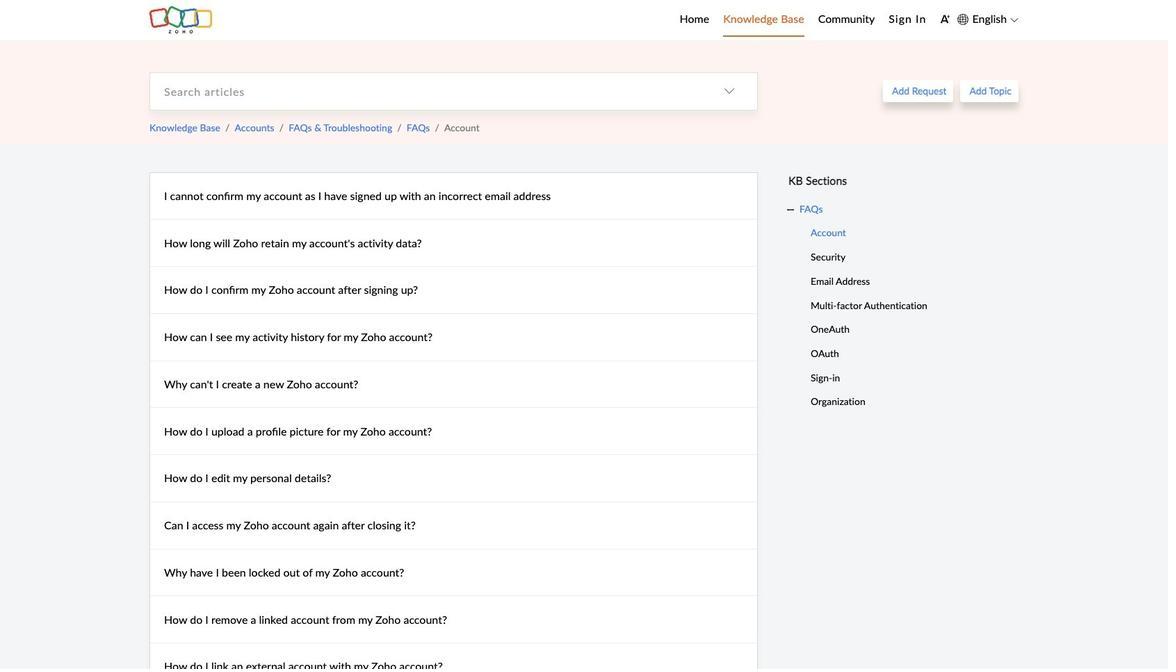 Task type: vqa. For each thing, say whether or not it's contained in the screenshot.
User Preference image
yes



Task type: describe. For each thing, give the bounding box(es) containing it.
user preference element
[[941, 9, 951, 31]]

Search articles field
[[150, 73, 702, 110]]



Task type: locate. For each thing, give the bounding box(es) containing it.
choose category element
[[702, 73, 758, 110]]

user preference image
[[941, 14, 951, 24]]

choose languages element
[[958, 10, 1019, 28]]

choose category image
[[724, 86, 735, 97]]



